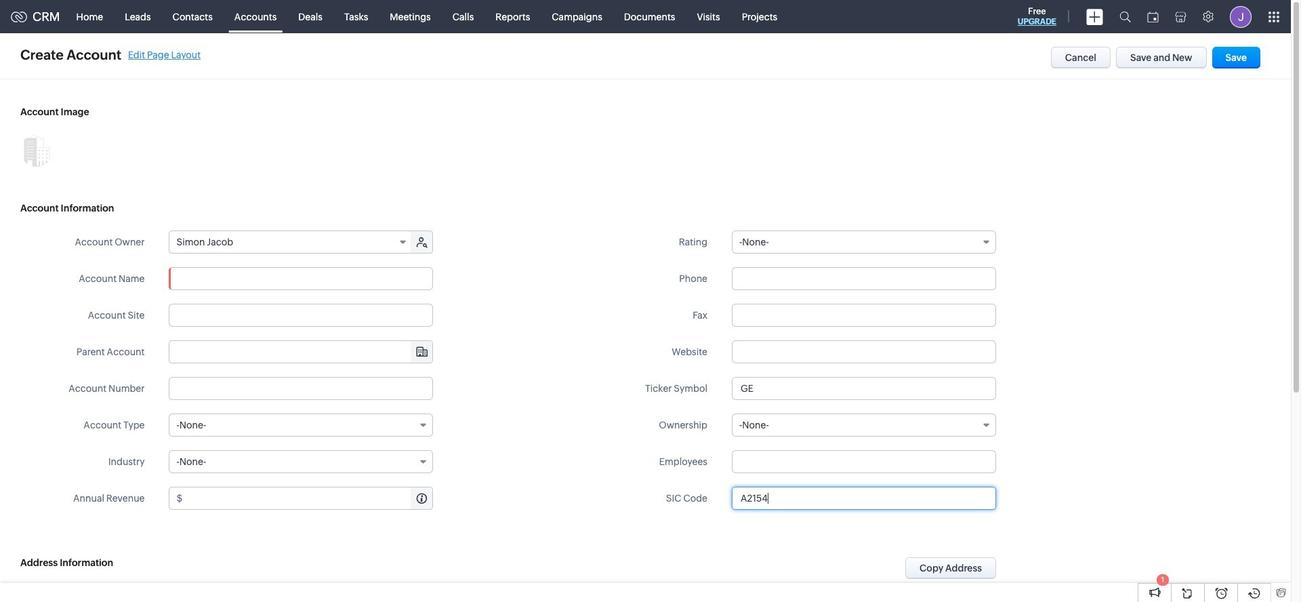 Task type: describe. For each thing, give the bounding box(es) containing it.
calendar image
[[1148, 11, 1159, 22]]

image image
[[20, 134, 53, 167]]

profile element
[[1222, 0, 1260, 33]]



Task type: vqa. For each thing, say whether or not it's contained in the screenshot.
Create Menu element at the top right
yes



Task type: locate. For each thing, give the bounding box(es) containing it.
None text field
[[169, 267, 434, 290], [732, 267, 997, 290], [732, 304, 997, 327], [169, 377, 434, 400], [732, 377, 997, 400], [732, 487, 997, 510], [169, 267, 434, 290], [732, 267, 997, 290], [732, 304, 997, 327], [169, 377, 434, 400], [732, 377, 997, 400], [732, 487, 997, 510]]

create menu element
[[1079, 0, 1112, 33]]

logo image
[[11, 11, 27, 22]]

profile image
[[1230, 6, 1252, 27]]

create menu image
[[1087, 8, 1104, 25]]

search element
[[1112, 0, 1140, 33]]

None field
[[732, 231, 997, 254], [732, 414, 997, 437], [732, 231, 997, 254], [732, 414, 997, 437]]

None text field
[[169, 304, 434, 327], [732, 340, 997, 363], [732, 450, 997, 473], [185, 487, 433, 509], [169, 304, 434, 327], [732, 340, 997, 363], [732, 450, 997, 473], [185, 487, 433, 509]]

search image
[[1120, 11, 1132, 22]]



